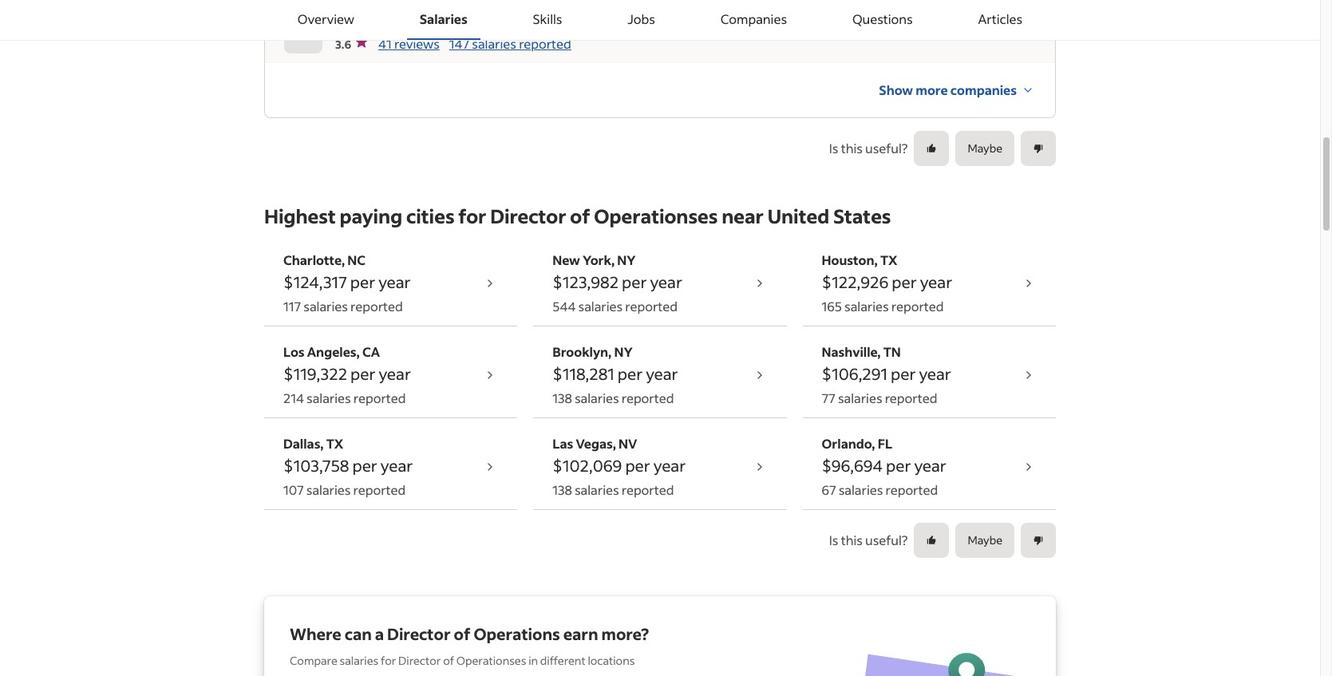 Task type: describe. For each thing, give the bounding box(es) containing it.
yes, it's helpful. image for no, it's not helpful. icon
[[927, 143, 938, 154]]

show more companies
[[880, 81, 1017, 98]]

$104,365 per year
[[901, 16, 1014, 37]]

charlotte,
[[284, 251, 345, 268]]

in
[[529, 653, 538, 668]]

articles link
[[966, 0, 1036, 40]]

salaries inside las vegas, nv $102,069 per year 138 salaries reported
[[575, 481, 619, 498]]

per inside the charlotte, nc $124,317 per year 117 salaries reported
[[350, 271, 375, 292]]

maybe button for no, it's not helpful. icon's yes, it's helpful. icon
[[956, 131, 1015, 166]]

$124,317
[[284, 271, 347, 292]]

las vegas, nv $102,069 per year 138 salaries reported
[[553, 435, 686, 498]]

tn
[[884, 343, 902, 360]]

67
[[822, 481, 837, 498]]

salaries inside the charlotte, nc $124,317 per year 117 salaries reported
[[304, 298, 348, 314]]

salaries inside houston, tx $122,926 per year 165 salaries reported
[[845, 298, 889, 314]]

$103,758
[[284, 455, 349, 476]]

maybe for maybe button corresponding to no, it's not helpful. icon's yes, it's helpful. icon
[[968, 141, 1003, 156]]

paying
[[340, 203, 403, 228]]

3.6 link
[[335, 34, 369, 53]]

salaries right 147
[[472, 35, 517, 52]]

los angeles, ca with 214 salaries reported, paying on average $119,322 per year image
[[483, 367, 499, 383]]

year inside $104,365 per year
[[992, 21, 1014, 36]]

highest
[[264, 203, 336, 228]]

more
[[916, 81, 949, 98]]

compare salaries for director of operationses in different locations
[[290, 653, 635, 668]]

reported inside orlando, fl $96,694 per year 67 salaries reported
[[886, 481, 939, 498]]

companies
[[951, 81, 1017, 98]]

las vegas, nv with 138 salaries reported, paying on average $102,069 per year image
[[752, 459, 768, 475]]

useful? for no, it's not helpful. icon
[[866, 139, 908, 156]]

cities
[[406, 203, 455, 228]]

41
[[379, 35, 392, 52]]

year inside houston, tx $122,926 per year 165 salaries reported
[[921, 271, 953, 292]]

yes, it's helpful. image for no, it's not helpful. image
[[927, 535, 938, 546]]

tx for $103,758
[[326, 435, 344, 452]]

reviews
[[394, 35, 440, 52]]

reported inside dallas, tx $103,758 per year 107 salaries reported
[[353, 481, 406, 498]]

overview link
[[285, 0, 367, 40]]

united
[[768, 203, 830, 228]]

skills link
[[520, 0, 575, 40]]

jobs
[[628, 10, 656, 27]]

tx for $122,926
[[881, 251, 898, 268]]

147
[[449, 35, 470, 52]]

nv
[[619, 435, 638, 452]]

questions
[[853, 10, 913, 27]]

544
[[553, 298, 576, 314]]

$122,926
[[822, 271, 889, 292]]

year inside the nashville, tn $106,291 per year 77 salaries reported
[[920, 363, 952, 384]]

is for no, it's not helpful. icon
[[830, 139, 839, 156]]

maybe for no, it's not helpful. image's yes, it's helpful. icon's maybe button
[[968, 533, 1003, 548]]

1 horizontal spatial operationses
[[594, 203, 718, 228]]

companies
[[721, 10, 788, 27]]

year inside brooklyn, ny $118,281 per year 138 salaries reported
[[646, 363, 679, 384]]

brooklyn, ny $118,281 per year 138 salaries reported
[[553, 343, 679, 406]]

0 vertical spatial director
[[491, 203, 567, 228]]

salaries inside brooklyn, ny $118,281 per year 138 salaries reported
[[575, 389, 619, 406]]

reported inside houston, tx $122,926 per year 165 salaries reported
[[892, 298, 944, 314]]

director for operations
[[387, 623, 451, 644]]

77
[[822, 389, 836, 406]]

las
[[553, 435, 574, 452]]

locations
[[588, 653, 635, 668]]

nashville, tn $106,291 per year 77 salaries reported
[[822, 343, 952, 406]]

vegas,
[[576, 435, 616, 452]]

salaries down can at left
[[340, 653, 379, 668]]

$102,069
[[553, 455, 622, 476]]

reported inside brooklyn, ny $118,281 per year 138 salaries reported
[[622, 389, 674, 406]]

questions link
[[840, 0, 926, 40]]

214
[[284, 389, 304, 406]]

can
[[345, 623, 372, 644]]

138 inside las vegas, nv $102,069 per year 138 salaries reported
[[553, 481, 572, 498]]

117
[[284, 298, 301, 314]]

1 vertical spatial for
[[381, 653, 396, 668]]

is this useful? for no, it's not helpful. image's yes, it's helpful. icon
[[830, 532, 908, 548]]

confidential link
[[335, 16, 411, 32]]

orlando, fl with 67 salaries reported, paying on average $96,694 per year image
[[1021, 459, 1037, 475]]

maybe button for no, it's not helpful. image's yes, it's helpful. icon
[[956, 523, 1015, 558]]

new york, ny with 544 salaries reported, paying on average $123,982 per year image
[[752, 275, 768, 291]]

per inside the nashville, tn $106,291 per year 77 salaries reported
[[891, 363, 916, 384]]

houston, tx $122,926 per year 165 salaries reported
[[822, 251, 953, 314]]

nashville, tn with 77 salaries reported, paying on average $106,291 per year image
[[1021, 367, 1037, 383]]



Task type: locate. For each thing, give the bounding box(es) containing it.
per down ca
[[351, 363, 376, 384]]

per down nc
[[350, 271, 375, 292]]

2 vertical spatial of
[[443, 653, 454, 668]]

is this useful? for no, it's not helpful. icon's yes, it's helpful. icon
[[830, 139, 908, 156]]

0 vertical spatial this
[[842, 139, 863, 156]]

this down $96,694
[[842, 532, 863, 548]]

per inside houston, tx $122,926 per year 165 salaries reported
[[892, 271, 917, 292]]

per inside $104,365 per year
[[972, 21, 989, 36]]

1 useful? from the top
[[866, 139, 908, 156]]

highest paying cities for director of operationses near united states
[[264, 203, 892, 228]]

1 vertical spatial ny
[[615, 343, 633, 360]]

ny
[[618, 251, 636, 268], [615, 343, 633, 360]]

per inside las vegas, nv $102,069 per year 138 salaries reported
[[626, 455, 651, 476]]

41 reviews
[[379, 35, 440, 52]]

1 138 from the top
[[553, 389, 572, 406]]

1 vertical spatial yes, it's helpful. image
[[927, 535, 938, 546]]

tx up "$103,758"
[[326, 435, 344, 452]]

salaries inside new york, ny $123,982 per year 544 salaries reported
[[579, 298, 623, 314]]

$119,322
[[284, 363, 347, 384]]

nashville,
[[822, 343, 881, 360]]

salaries inside the nashville, tn $106,291 per year 77 salaries reported
[[839, 389, 883, 406]]

0 vertical spatial yes, it's helpful. image
[[927, 143, 938, 154]]

per
[[972, 21, 989, 36], [350, 271, 375, 292], [622, 271, 647, 292], [892, 271, 917, 292], [351, 363, 376, 384], [618, 363, 643, 384], [891, 363, 916, 384], [353, 455, 378, 476], [626, 455, 651, 476], [887, 455, 912, 476]]

year inside orlando, fl $96,694 per year 67 salaries reported
[[915, 455, 947, 476]]

director for operationses
[[399, 653, 441, 668]]

confidential
[[335, 16, 411, 32]]

ny right brooklyn,
[[615, 343, 633, 360]]

2 this from the top
[[842, 532, 863, 548]]

ny right york,
[[618, 251, 636, 268]]

director
[[491, 203, 567, 228], [387, 623, 451, 644], [399, 653, 441, 668]]

per inside new york, ny $123,982 per year 544 salaries reported
[[622, 271, 647, 292]]

1 vertical spatial 138
[[553, 481, 572, 498]]

3.6
[[335, 36, 351, 52]]

of for operations
[[454, 623, 471, 644]]

0 horizontal spatial for
[[381, 653, 396, 668]]

maybe
[[968, 141, 1003, 156], [968, 533, 1003, 548]]

orlando, fl $96,694 per year 67 salaries reported
[[822, 435, 947, 498]]

charlotte, nc with 117 salaries reported, paying on average $124,317 per year image
[[483, 275, 499, 291]]

1 yes, it's helpful. image from the top
[[927, 143, 938, 154]]

different
[[541, 653, 586, 668]]

107
[[284, 481, 304, 498]]

this for no, it's not helpful. icon's yes, it's helpful. icon
[[842, 139, 863, 156]]

1 vertical spatial operationses
[[457, 653, 527, 668]]

is down 67
[[830, 532, 839, 548]]

operations
[[474, 623, 560, 644]]

this
[[842, 139, 863, 156], [842, 532, 863, 548]]

is up states
[[830, 139, 839, 156]]

$104,365
[[901, 16, 972, 37]]

ny inside new york, ny $123,982 per year 544 salaries reported
[[618, 251, 636, 268]]

1 vertical spatial useful?
[[866, 532, 908, 548]]

$96,694
[[822, 455, 883, 476]]

0 vertical spatial for
[[459, 203, 487, 228]]

per down tn
[[891, 363, 916, 384]]

salaries down "$103,758"
[[306, 481, 351, 498]]

brooklyn,
[[553, 343, 612, 360]]

1 is this useful? from the top
[[830, 139, 908, 156]]

of up compare salaries for director of operationses in different locations
[[454, 623, 471, 644]]

dallas, tx with 107 salaries reported, paying on average $103,758 per year image
[[483, 459, 499, 475]]

1 horizontal spatial for
[[459, 203, 487, 228]]

2 yes, it's helpful. image from the top
[[927, 535, 938, 546]]

1 vertical spatial director
[[387, 623, 451, 644]]

for down a
[[381, 653, 396, 668]]

houston,
[[822, 251, 878, 268]]

138 down $102,069
[[553, 481, 572, 498]]

salaries down $123,982
[[579, 298, 623, 314]]

operationses down where can a director of operations earn more?
[[457, 653, 527, 668]]

is this useful? down show
[[830, 139, 908, 156]]

this up states
[[842, 139, 863, 156]]

companies link
[[708, 0, 800, 40]]

where
[[290, 623, 342, 644]]

1 vertical spatial maybe button
[[956, 523, 1015, 558]]

read more about confidential image
[[1021, 24, 1037, 40]]

0 vertical spatial maybe
[[968, 141, 1003, 156]]

salaries inside the los angeles, ca $119,322 per year 214 salaries reported
[[307, 389, 351, 406]]

director down where can a director of operations earn more?
[[399, 653, 441, 668]]

salaries
[[420, 10, 468, 27]]

0 vertical spatial of
[[571, 203, 591, 228]]

of for operationses
[[443, 653, 454, 668]]

los
[[284, 343, 305, 360]]

per right $123,982
[[622, 271, 647, 292]]

operationses
[[594, 203, 718, 228], [457, 653, 527, 668]]

useful?
[[866, 139, 908, 156], [866, 532, 908, 548]]

orlando,
[[822, 435, 876, 452]]

reported inside the los angeles, ca $119,322 per year 214 salaries reported
[[354, 389, 406, 406]]

of up new
[[571, 203, 591, 228]]

of down where can a director of operations earn more?
[[443, 653, 454, 668]]

138
[[553, 389, 572, 406], [553, 481, 572, 498]]

new
[[553, 251, 580, 268]]

angeles,
[[307, 343, 360, 360]]

138 down '$118,281'
[[553, 389, 572, 406]]

2 maybe button from the top
[[956, 523, 1015, 558]]

charlotte, nc $124,317 per year 117 salaries reported
[[284, 251, 411, 314]]

is for no, it's not helpful. image
[[830, 532, 839, 548]]

brooklyn, ny with 138 salaries reported, paying on average $118,281 per year image
[[752, 367, 768, 383]]

nc
[[348, 251, 366, 268]]

maybe left no, it's not helpful. icon
[[968, 141, 1003, 156]]

los angeles, ca $119,322 per year 214 salaries reported
[[284, 343, 411, 406]]

more?
[[602, 623, 649, 644]]

1 maybe button from the top
[[956, 131, 1015, 166]]

1 vertical spatial this
[[842, 532, 863, 548]]

houston, tx with 165 salaries reported, paying on average $122,926 per year image
[[1021, 275, 1037, 291]]

ca
[[362, 343, 380, 360]]

2 useful? from the top
[[866, 532, 908, 548]]

operationses up york,
[[594, 203, 718, 228]]

overview
[[298, 10, 355, 27]]

reported inside the charlotte, nc $124,317 per year 117 salaries reported
[[351, 298, 403, 314]]

1 vertical spatial tx
[[326, 435, 344, 452]]

0 vertical spatial useful?
[[866, 139, 908, 156]]

useful? down orlando, fl $96,694 per year 67 salaries reported
[[866, 532, 908, 548]]

year inside the los angeles, ca $119,322 per year 214 salaries reported
[[379, 363, 411, 384]]

2 138 from the top
[[553, 481, 572, 498]]

tx inside dallas, tx $103,758 per year 107 salaries reported
[[326, 435, 344, 452]]

show more companies button
[[880, 72, 1037, 107]]

year inside dallas, tx $103,758 per year 107 salaries reported
[[381, 455, 413, 476]]

salaries inside dallas, tx $103,758 per year 107 salaries reported
[[306, 481, 351, 498]]

director right a
[[387, 623, 451, 644]]

salaries down $124,317
[[304, 298, 348, 314]]

per down 'nv'
[[626, 455, 651, 476]]

this for no, it's not helpful. image's yes, it's helpful. icon
[[842, 532, 863, 548]]

tx inside houston, tx $122,926 per year 165 salaries reported
[[881, 251, 898, 268]]

maybe button left no, it's not helpful. image
[[956, 523, 1015, 558]]

1 vertical spatial is
[[830, 532, 839, 548]]

1 vertical spatial is this useful?
[[830, 532, 908, 548]]

1 this from the top
[[842, 139, 863, 156]]

salaries down $96,694
[[839, 481, 884, 498]]

0 vertical spatial operationses
[[594, 203, 718, 228]]

2 is this useful? from the top
[[830, 532, 908, 548]]

a
[[375, 623, 384, 644]]

tx right houston,
[[881, 251, 898, 268]]

165
[[822, 298, 842, 314]]

maybe button left no, it's not helpful. icon
[[956, 131, 1015, 166]]

dallas, tx $103,758 per year 107 salaries reported
[[284, 435, 413, 498]]

year inside las vegas, nv $102,069 per year 138 salaries reported
[[654, 455, 686, 476]]

maybe left no, it's not helpful. image
[[968, 533, 1003, 548]]

1 horizontal spatial tx
[[881, 251, 898, 268]]

salaries down $122,926
[[845, 298, 889, 314]]

2 vertical spatial director
[[399, 653, 441, 668]]

per inside brooklyn, ny $118,281 per year 138 salaries reported
[[618, 363, 643, 384]]

is this useful? down 67
[[830, 532, 908, 548]]

$106,291
[[822, 363, 888, 384]]

year
[[992, 21, 1014, 36], [379, 271, 411, 292], [650, 271, 683, 292], [921, 271, 953, 292], [379, 363, 411, 384], [646, 363, 679, 384], [920, 363, 952, 384], [381, 455, 413, 476], [654, 455, 686, 476], [915, 455, 947, 476]]

salaries link
[[407, 0, 481, 40]]

salaries inside orlando, fl $96,694 per year 67 salaries reported
[[839, 481, 884, 498]]

for
[[459, 203, 487, 228], [381, 653, 396, 668]]

1 is from the top
[[830, 139, 839, 156]]

useful? for no, it's not helpful. image
[[866, 532, 908, 548]]

useful? down show
[[866, 139, 908, 156]]

0 vertical spatial is this useful?
[[830, 139, 908, 156]]

no, it's not helpful. image
[[1033, 143, 1045, 154]]

dallas,
[[284, 435, 324, 452]]

per right '$118,281'
[[618, 363, 643, 384]]

reported inside the nashville, tn $106,291 per year 77 salaries reported
[[885, 389, 938, 406]]

per right $122,926
[[892, 271, 917, 292]]

reported inside new york, ny $123,982 per year 544 salaries reported
[[626, 298, 678, 314]]

per left read more about confidential image
[[972, 21, 989, 36]]

states
[[834, 203, 892, 228]]

maybe button
[[956, 131, 1015, 166], [956, 523, 1015, 558]]

0 vertical spatial is
[[830, 139, 839, 156]]

show
[[880, 81, 914, 98]]

138 inside brooklyn, ny $118,281 per year 138 salaries reported
[[553, 389, 572, 406]]

0 vertical spatial ny
[[618, 251, 636, 268]]

yes, it's helpful. image
[[927, 143, 938, 154], [927, 535, 938, 546]]

reported inside las vegas, nv $102,069 per year 138 salaries reported
[[622, 481, 674, 498]]

year inside the charlotte, nc $124,317 per year 117 salaries reported
[[379, 271, 411, 292]]

jobs link
[[615, 0, 668, 40]]

2 maybe from the top
[[968, 533, 1003, 548]]

earn
[[564, 623, 599, 644]]

41 reviews link
[[379, 34, 440, 53]]

is
[[830, 139, 839, 156], [830, 532, 839, 548]]

salaries down $106,291
[[839, 389, 883, 406]]

0 horizontal spatial tx
[[326, 435, 344, 452]]

of
[[571, 203, 591, 228], [454, 623, 471, 644], [443, 653, 454, 668]]

reported
[[519, 35, 572, 52], [351, 298, 403, 314], [626, 298, 678, 314], [892, 298, 944, 314], [354, 389, 406, 406], [622, 389, 674, 406], [885, 389, 938, 406], [353, 481, 406, 498], [622, 481, 674, 498], [886, 481, 939, 498]]

per down fl
[[887, 455, 912, 476]]

salaries down $102,069
[[575, 481, 619, 498]]

compare
[[290, 653, 338, 668]]

salaries down $119,322
[[307, 389, 351, 406]]

articles
[[979, 10, 1023, 27]]

new york, ny $123,982 per year 544 salaries reported
[[553, 251, 683, 314]]

$123,982
[[553, 271, 619, 292]]

is this useful?
[[830, 139, 908, 156], [830, 532, 908, 548]]

147 salaries reported link
[[449, 34, 572, 53]]

0 vertical spatial tx
[[881, 251, 898, 268]]

ny inside brooklyn, ny $118,281 per year 138 salaries reported
[[615, 343, 633, 360]]

per inside the los angeles, ca $119,322 per year 214 salaries reported
[[351, 363, 376, 384]]

0 horizontal spatial operationses
[[457, 653, 527, 668]]

1 maybe from the top
[[968, 141, 1003, 156]]

147 salaries reported
[[449, 35, 572, 52]]

per right "$103,758"
[[353, 455, 378, 476]]

no, it's not helpful. image
[[1033, 535, 1045, 546]]

per inside orlando, fl $96,694 per year 67 salaries reported
[[887, 455, 912, 476]]

york,
[[583, 251, 615, 268]]

1 vertical spatial maybe
[[968, 533, 1003, 548]]

0 vertical spatial 138
[[553, 389, 572, 406]]

year inside new york, ny $123,982 per year 544 salaries reported
[[650, 271, 683, 292]]

2 is from the top
[[830, 532, 839, 548]]

0 vertical spatial maybe button
[[956, 131, 1015, 166]]

salaries down '$118,281'
[[575, 389, 619, 406]]

tx
[[881, 251, 898, 268], [326, 435, 344, 452]]

fl
[[878, 435, 893, 452]]

near
[[722, 203, 764, 228]]

director up new
[[491, 203, 567, 228]]

where can a director of operations earn more?
[[290, 623, 649, 644]]

per inside dallas, tx $103,758 per year 107 salaries reported
[[353, 455, 378, 476]]

skills
[[533, 10, 563, 27]]

1 vertical spatial of
[[454, 623, 471, 644]]

for right cities
[[459, 203, 487, 228]]

show more companies image
[[1021, 82, 1037, 98]]

$118,281
[[553, 363, 615, 384]]



Task type: vqa. For each thing, say whether or not it's contained in the screenshot.


